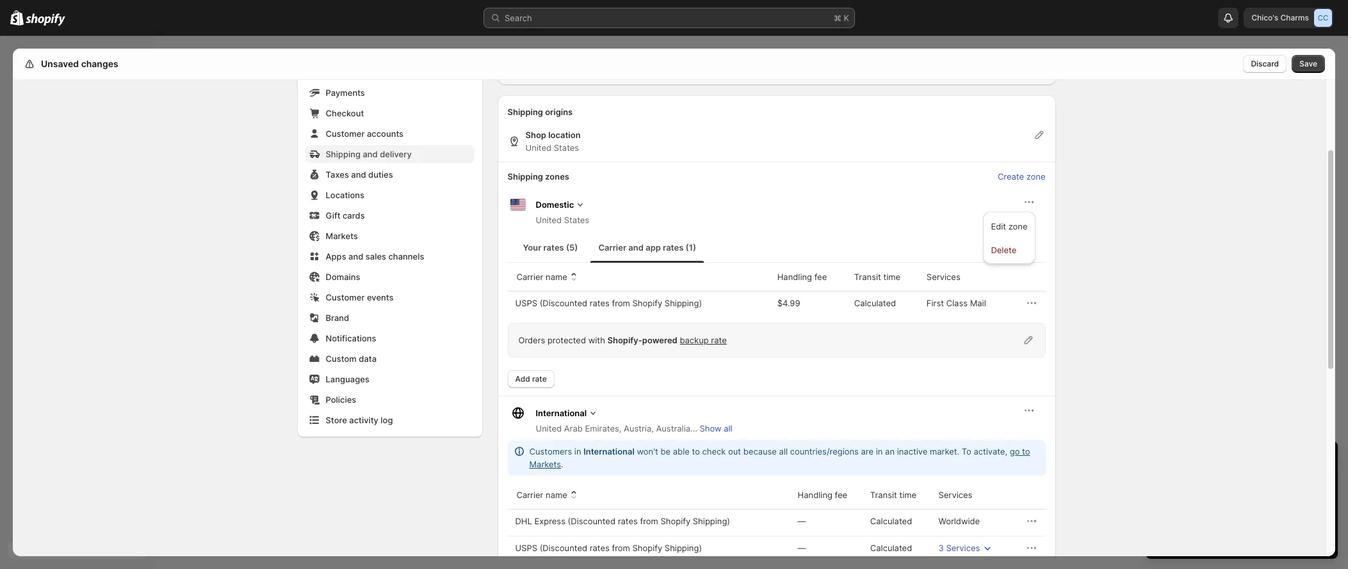 Task type: locate. For each thing, give the bounding box(es) containing it.
international down emirates,
[[584, 447, 635, 457]]

2 vertical spatial from
[[612, 544, 630, 554]]

2 usps (discounted rates from shopify shipping) from the top
[[515, 544, 702, 554]]

usps
[[515, 298, 537, 309], [515, 544, 537, 554]]

calculated for calculated
[[870, 544, 912, 554]]

0 vertical spatial fee
[[814, 272, 827, 282]]

0 vertical spatial zone
[[1026, 172, 1046, 182]]

all
[[724, 424, 732, 434], [779, 447, 788, 457]]

0 vertical spatial services
[[927, 272, 960, 282]]

go to markets
[[529, 447, 1030, 470]]

edit zone button
[[987, 216, 1031, 237]]

shipping) for handling fee
[[665, 298, 702, 309]]

because
[[743, 447, 777, 457]]

1 vertical spatial time
[[899, 491, 917, 501]]

dialog
[[1340, 49, 1348, 557]]

create zone button
[[990, 168, 1053, 186]]

2 vertical spatial calculated
[[870, 544, 912, 554]]

0 vertical spatial (discounted
[[540, 298, 587, 309]]

0 horizontal spatial to
[[692, 447, 700, 457]]

in down the arab
[[574, 447, 581, 457]]

(discounted down express
[[540, 544, 587, 554]]

2 vertical spatial services
[[946, 544, 980, 554]]

markets
[[326, 231, 358, 241], [529, 460, 561, 470]]

handling for second 'carrier name' button from the top
[[798, 491, 833, 501]]

usps down dhl
[[515, 544, 537, 554]]

add rate button
[[508, 371, 555, 389]]

customer
[[326, 129, 365, 139], [326, 293, 365, 303]]

status inside the settings dialog
[[508, 441, 1046, 476]]

cards
[[343, 211, 365, 221]]

1 vertical spatial rate
[[532, 375, 547, 384]]

services up worldwide on the right of page
[[939, 491, 972, 501]]

zone for create zone
[[1026, 172, 1046, 182]]

usps for $4.99
[[515, 298, 537, 309]]

1 vertical spatial usps (discounted rates from shopify shipping)
[[515, 544, 702, 554]]

name down your rates (5)
[[546, 272, 567, 282]]

customer down checkout
[[326, 129, 365, 139]]

time for second 'carrier name' button from the top
[[899, 491, 917, 501]]

0 vertical spatial usps
[[515, 298, 537, 309]]

1 vertical spatial (discounted
[[568, 517, 615, 527]]

your
[[523, 243, 541, 253]]

(discounted up protected
[[540, 298, 587, 309]]

(discounted
[[540, 298, 587, 309], [568, 517, 615, 527], [540, 544, 587, 554]]

2 in from the left
[[876, 447, 883, 457]]

1 carrier name button from the top
[[515, 265, 582, 289]]

shopify for handling fee
[[632, 298, 662, 309]]

unsaved changes
[[41, 58, 118, 69]]

1 vertical spatial name
[[546, 491, 567, 501]]

powered
[[642, 336, 677, 346]]

gift cards link
[[305, 207, 474, 225]]

0 horizontal spatial rate
[[532, 375, 547, 384]]

carrier name up express
[[517, 491, 567, 501]]

2 vertical spatial carrier
[[517, 491, 543, 501]]

name
[[546, 272, 567, 282], [546, 491, 567, 501]]

in left an
[[876, 447, 883, 457]]

orders protected with shopify-powered backup rate
[[518, 336, 727, 346]]

1 vertical spatial united
[[536, 215, 562, 225]]

⌘ k
[[834, 13, 849, 23]]

2 vertical spatial (discounted
[[540, 544, 587, 554]]

united arab emirates, austria, australia... show all
[[536, 424, 732, 434]]

united down shop
[[525, 143, 552, 153]]

and inside button
[[628, 243, 644, 253]]

0 horizontal spatial markets
[[326, 231, 358, 241]]

0 vertical spatial shopify
[[632, 298, 662, 309]]

0 vertical spatial international
[[536, 409, 587, 419]]

0 vertical spatial calculated
[[854, 298, 896, 309]]

1 vertical spatial carrier
[[517, 272, 543, 282]]

carrier up dhl
[[517, 491, 543, 501]]

app
[[646, 243, 661, 253]]

to right go
[[1022, 447, 1030, 457]]

activate,
[[974, 447, 1007, 457]]

usps (discounted rates from shopify shipping)
[[515, 298, 702, 309], [515, 544, 702, 554]]

1 vertical spatial —
[[798, 544, 806, 554]]

1 in from the left
[[574, 447, 581, 457]]

2 vertical spatial shopify
[[632, 544, 662, 554]]

carrier right (5) at the top left of the page
[[598, 243, 626, 253]]

0 vertical spatial customer
[[326, 129, 365, 139]]

international up the arab
[[536, 409, 587, 419]]

.
[[561, 460, 563, 470]]

apps
[[326, 252, 346, 262]]

markets down customers
[[529, 460, 561, 470]]

austria,
[[624, 424, 654, 434]]

2 — from the top
[[798, 544, 806, 554]]

1 vertical spatial all
[[779, 447, 788, 457]]

0 horizontal spatial all
[[724, 424, 732, 434]]

1 vertical spatial shopify
[[661, 517, 691, 527]]

0 vertical spatial united
[[525, 143, 552, 153]]

carrier name button up express
[[515, 484, 582, 508]]

1 vertical spatial zone
[[1009, 222, 1028, 232]]

policies
[[326, 395, 356, 405]]

0 horizontal spatial in
[[574, 447, 581, 457]]

1 vertical spatial markets
[[529, 460, 561, 470]]

1 vertical spatial handling
[[798, 491, 833, 501]]

0 vertical spatial carrier name button
[[515, 265, 582, 289]]

1 vertical spatial states
[[564, 215, 589, 225]]

shipping
[[508, 107, 543, 117], [326, 149, 361, 159], [508, 172, 543, 182]]

1 vertical spatial customer
[[326, 293, 365, 303]]

locations link
[[305, 186, 474, 204]]

0 vertical spatial carrier
[[598, 243, 626, 253]]

backup
[[680, 336, 709, 346]]

and left app
[[628, 243, 644, 253]]

1 vertical spatial handling fee
[[798, 491, 847, 501]]

1 usps from the top
[[515, 298, 537, 309]]

states down domestic
[[564, 215, 589, 225]]

1 horizontal spatial fee
[[835, 491, 847, 501]]

handling up $4.99
[[777, 272, 812, 282]]

united down domestic
[[536, 215, 562, 225]]

customer events
[[326, 293, 394, 303]]

first class mail
[[927, 298, 986, 309]]

able
[[673, 447, 690, 457]]

shipping for shipping origins
[[508, 107, 543, 117]]

carrier name down your rates (5)
[[517, 272, 567, 282]]

dhl
[[515, 517, 532, 527]]

and right the apps
[[348, 252, 363, 262]]

united for united arab emirates, austria, australia... show all
[[536, 424, 562, 434]]

usps (discounted rates from shopify shipping) up with
[[515, 298, 702, 309]]

name up express
[[546, 491, 567, 501]]

domains
[[326, 272, 360, 282]]

1 vertical spatial usps
[[515, 544, 537, 554]]

and right taxes
[[351, 170, 366, 180]]

1 horizontal spatial markets
[[529, 460, 561, 470]]

customer for customer events
[[326, 293, 365, 303]]

shop location united states
[[525, 130, 581, 153]]

$4.99
[[777, 298, 800, 309]]

1 vertical spatial carrier name button
[[515, 484, 582, 508]]

0 vertical spatial carrier name
[[517, 272, 567, 282]]

1 name from the top
[[546, 272, 567, 282]]

united inside shop location united states
[[525, 143, 552, 153]]

1 usps (discounted rates from shopify shipping) from the top
[[515, 298, 702, 309]]

1 vertical spatial services
[[939, 491, 972, 501]]

0 vertical spatial from
[[612, 298, 630, 309]]

states inside shop location united states
[[554, 143, 579, 153]]

taxes
[[326, 170, 349, 180]]

to right able
[[692, 447, 700, 457]]

markets down gift cards
[[326, 231, 358, 241]]

shipping up shop
[[508, 107, 543, 117]]

status containing customers in
[[508, 441, 1046, 476]]

all right the because
[[779, 447, 788, 457]]

states down location
[[554, 143, 579, 153]]

shipping up taxes
[[326, 149, 361, 159]]

custom
[[326, 354, 357, 364]]

2 to from the left
[[1022, 447, 1030, 457]]

united
[[525, 143, 552, 153], [536, 215, 562, 225], [536, 424, 562, 434]]

0 vertical spatial usps (discounted rates from shopify shipping)
[[515, 298, 702, 309]]

events
[[367, 293, 394, 303]]

inactive
[[897, 447, 928, 457]]

0 vertical spatial rate
[[711, 336, 727, 346]]

first
[[927, 298, 944, 309]]

carrier
[[598, 243, 626, 253], [517, 272, 543, 282], [517, 491, 543, 501]]

rate
[[711, 336, 727, 346], [532, 375, 547, 384]]

zones
[[545, 172, 569, 182]]

1 — from the top
[[798, 517, 806, 527]]

shopify for —
[[632, 544, 662, 554]]

your trial just started element
[[1146, 475, 1338, 560]]

handling fee down countries/regions
[[798, 491, 847, 501]]

(discounted right express
[[568, 517, 615, 527]]

0 vertical spatial handling
[[777, 272, 812, 282]]

1 vertical spatial from
[[640, 517, 658, 527]]

from for —
[[612, 544, 630, 554]]

1 horizontal spatial to
[[1022, 447, 1030, 457]]

2 vertical spatial united
[[536, 424, 562, 434]]

1 carrier name from the top
[[517, 272, 567, 282]]

carrier down your
[[517, 272, 543, 282]]

tab list containing your rates (5)
[[513, 232, 1040, 263]]

sales
[[366, 252, 386, 262]]

status
[[508, 441, 1046, 476]]

customer accounts
[[326, 129, 404, 139]]

2 usps from the top
[[515, 544, 537, 554]]

1 vertical spatial shipping
[[326, 149, 361, 159]]

class
[[946, 298, 968, 309]]

rate inside add rate button
[[532, 375, 547, 384]]

transit
[[854, 272, 881, 282], [870, 491, 897, 501]]

1 vertical spatial international
[[584, 447, 635, 457]]

tab list
[[513, 232, 1040, 263]]

time
[[883, 272, 901, 282], [899, 491, 917, 501]]

store
[[326, 416, 347, 426]]

0 vertical spatial name
[[546, 272, 567, 282]]

and for duties
[[351, 170, 366, 180]]

0 vertical spatial time
[[883, 272, 901, 282]]

0 vertical spatial shipping
[[508, 107, 543, 117]]

carrier for first 'carrier name' button
[[517, 272, 543, 282]]

domestic button
[[500, 188, 589, 214]]

rates
[[543, 243, 564, 253], [663, 243, 684, 253], [590, 298, 610, 309], [618, 517, 638, 527], [590, 544, 610, 554]]

shop
[[525, 130, 546, 140]]

k
[[844, 13, 849, 23]]

carrier name button down your rates (5)
[[515, 265, 582, 289]]

2 vertical spatial shipping
[[508, 172, 543, 182]]

from
[[612, 298, 630, 309], [640, 517, 658, 527], [612, 544, 630, 554]]

shopify image
[[26, 13, 65, 26]]

0 vertical spatial —
[[798, 517, 806, 527]]

usps for —
[[515, 544, 537, 554]]

zone for edit zone
[[1009, 222, 1028, 232]]

policies link
[[305, 391, 474, 409]]

taxes and duties link
[[305, 166, 474, 184]]

and down customer accounts
[[363, 149, 378, 159]]

shopify
[[632, 298, 662, 309], [661, 517, 691, 527], [632, 544, 662, 554]]

carrier for second 'carrier name' button from the top
[[517, 491, 543, 501]]

0 vertical spatial shipping)
[[665, 298, 702, 309]]

0 horizontal spatial fee
[[814, 272, 827, 282]]

1 customer from the top
[[326, 129, 365, 139]]

shipping)
[[665, 298, 702, 309], [693, 517, 730, 527], [665, 544, 702, 554]]

1 vertical spatial carrier name
[[517, 491, 567, 501]]

united down international dropdown button
[[536, 424, 562, 434]]

1 horizontal spatial all
[[779, 447, 788, 457]]

customer down domains
[[326, 293, 365, 303]]

handling down countries/regions
[[798, 491, 833, 501]]

0 vertical spatial states
[[554, 143, 579, 153]]

0 vertical spatial handling fee
[[777, 272, 827, 282]]

show
[[700, 424, 721, 434]]

delete
[[991, 245, 1017, 256]]

usps (discounted rates from shopify shipping) down dhl express (discounted rates from shopify shipping)
[[515, 544, 702, 554]]

1 to from the left
[[692, 447, 700, 457]]

australia...
[[656, 424, 697, 434]]

and for app
[[628, 243, 644, 253]]

usps (discounted rates from shopify shipping) for —
[[515, 544, 702, 554]]

rate right add
[[532, 375, 547, 384]]

chico's
[[1252, 13, 1279, 22]]

1 horizontal spatial in
[[876, 447, 883, 457]]

zone right 'edit'
[[1009, 222, 1028, 232]]

(discounted for —
[[540, 544, 587, 554]]

handling fee
[[777, 272, 827, 282], [798, 491, 847, 501]]

services right 3
[[946, 544, 980, 554]]

handling
[[777, 272, 812, 282], [798, 491, 833, 501]]

calculated
[[854, 298, 896, 309], [870, 517, 912, 527], [870, 544, 912, 554]]

handling fee up $4.99
[[777, 272, 827, 282]]

add rate
[[515, 375, 547, 384]]

gift cards
[[326, 211, 365, 221]]

1 vertical spatial fee
[[835, 491, 847, 501]]

save
[[1300, 59, 1317, 69]]

zone right create
[[1026, 172, 1046, 182]]

all right show
[[724, 424, 732, 434]]

rate right "backup"
[[711, 336, 727, 346]]

(discounted for handling fee
[[540, 298, 587, 309]]

shipping up domestic dropdown button
[[508, 172, 543, 182]]

usps up orders
[[515, 298, 537, 309]]

2 vertical spatial shipping)
[[665, 544, 702, 554]]

services up first
[[927, 272, 960, 282]]

zone inside the settings dialog
[[1026, 172, 1046, 182]]

2 customer from the top
[[326, 293, 365, 303]]



Task type: vqa. For each thing, say whether or not it's contained in the screenshot.
bottom 'Online Store' LINK
no



Task type: describe. For each thing, give the bounding box(es) containing it.
0 vertical spatial markets
[[326, 231, 358, 241]]

are
[[861, 447, 874, 457]]

customers
[[529, 447, 572, 457]]

2 carrier name from the top
[[517, 491, 567, 501]]

your rates (5) button
[[513, 232, 588, 263]]

⌘
[[834, 13, 841, 23]]

payments link
[[305, 84, 474, 102]]

edit
[[991, 222, 1006, 232]]

payments
[[326, 88, 365, 98]]

check
[[702, 447, 726, 457]]

to
[[962, 447, 971, 457]]

1 vertical spatial transit time
[[870, 491, 917, 501]]

log
[[381, 416, 393, 426]]

shipping origins
[[508, 107, 573, 117]]

create
[[998, 172, 1024, 182]]

mail
[[970, 298, 986, 309]]

duties
[[368, 170, 393, 180]]

and for sales
[[348, 252, 363, 262]]

locations
[[326, 190, 364, 200]]

and for delivery
[[363, 149, 378, 159]]

shipping for shipping and delivery
[[326, 149, 361, 159]]

shopify image
[[10, 10, 24, 26]]

customer accounts link
[[305, 125, 474, 143]]

store activity log link
[[305, 412, 474, 430]]

chico's charms
[[1252, 13, 1309, 22]]

brand
[[326, 313, 349, 323]]

2 carrier name button from the top
[[515, 484, 582, 508]]

won't
[[637, 447, 658, 457]]

(5)
[[566, 243, 578, 253]]

protected
[[548, 336, 586, 346]]

market.
[[930, 447, 959, 457]]

settings
[[38, 58, 75, 69]]

3 services
[[939, 544, 980, 554]]

discard button
[[1243, 55, 1287, 73]]

save button
[[1292, 55, 1325, 73]]

charms
[[1281, 13, 1309, 22]]

your rates (5)
[[523, 243, 578, 253]]

markets inside go to markets
[[529, 460, 561, 470]]

changes
[[81, 58, 118, 69]]

(1)
[[686, 243, 696, 253]]

search
[[505, 13, 532, 23]]

out
[[728, 447, 741, 457]]

usps (discounted rates from shopify shipping) for $4.99
[[515, 298, 702, 309]]

channels
[[388, 252, 424, 262]]

languages link
[[305, 371, 474, 389]]

taxes and duties
[[326, 170, 393, 180]]

checkout link
[[305, 104, 474, 122]]

— for usps (discounted rates from shopify shipping)
[[798, 544, 806, 554]]

backup rate button
[[672, 332, 734, 350]]

orders
[[518, 336, 545, 346]]

united for united states
[[536, 215, 562, 225]]

add
[[515, 375, 530, 384]]

an
[[885, 447, 895, 457]]

create zone
[[998, 172, 1046, 182]]

2 name from the top
[[546, 491, 567, 501]]

dhl express (discounted rates from shopify shipping)
[[515, 517, 730, 527]]

customers in international won't be able to check out because all countries/regions are in an inactive market. to activate,
[[529, 447, 1010, 457]]

international button
[[500, 397, 602, 423]]

accounts
[[367, 129, 404, 139]]

emirates,
[[585, 424, 622, 434]]

0 vertical spatial all
[[724, 424, 732, 434]]

gift
[[326, 211, 340, 221]]

edit zone
[[991, 222, 1028, 232]]

customer for customer accounts
[[326, 129, 365, 139]]

shopify-
[[607, 336, 642, 346]]

notifications link
[[305, 330, 474, 348]]

0 vertical spatial transit time
[[854, 272, 901, 282]]

1 vertical spatial transit
[[870, 491, 897, 501]]

international inside dropdown button
[[536, 409, 587, 419]]

data
[[359, 354, 377, 364]]

notifications
[[326, 334, 376, 344]]

arab
[[564, 424, 583, 434]]

1 vertical spatial calculated
[[870, 517, 912, 527]]

services inside button
[[946, 544, 980, 554]]

1 vertical spatial shipping)
[[693, 517, 730, 527]]

1 horizontal spatial rate
[[711, 336, 727, 346]]

domains link
[[305, 268, 474, 286]]

show all button
[[692, 420, 740, 438]]

discard
[[1251, 59, 1279, 69]]

united states
[[536, 215, 589, 225]]

countries/regions
[[790, 447, 859, 457]]

unsaved
[[41, 58, 79, 69]]

settings dialog
[[13, 0, 1335, 570]]

shipping and delivery
[[326, 149, 412, 159]]

activity
[[349, 416, 378, 426]]

be
[[661, 447, 671, 457]]

apps and sales channels link
[[305, 248, 474, 266]]

carrier inside tab list
[[598, 243, 626, 253]]

shipping) for —
[[665, 544, 702, 554]]

to inside go to markets
[[1022, 447, 1030, 457]]

delivery
[[380, 149, 412, 159]]

worldwide
[[939, 517, 980, 527]]

0 vertical spatial transit
[[854, 272, 881, 282]]

tab list inside the settings dialog
[[513, 232, 1040, 263]]

handling for first 'carrier name' button
[[777, 272, 812, 282]]

calculated for transit time
[[854, 298, 896, 309]]

location
[[548, 130, 581, 140]]

— for dhl express (discounted rates from shopify shipping)
[[798, 517, 806, 527]]

time for first 'carrier name' button
[[883, 272, 901, 282]]

domestic
[[536, 200, 574, 210]]

chico's charms image
[[1314, 9, 1332, 27]]

shipping for shipping zones
[[508, 172, 543, 182]]

from for handling fee
[[612, 298, 630, 309]]

brand link
[[305, 309, 474, 327]]



